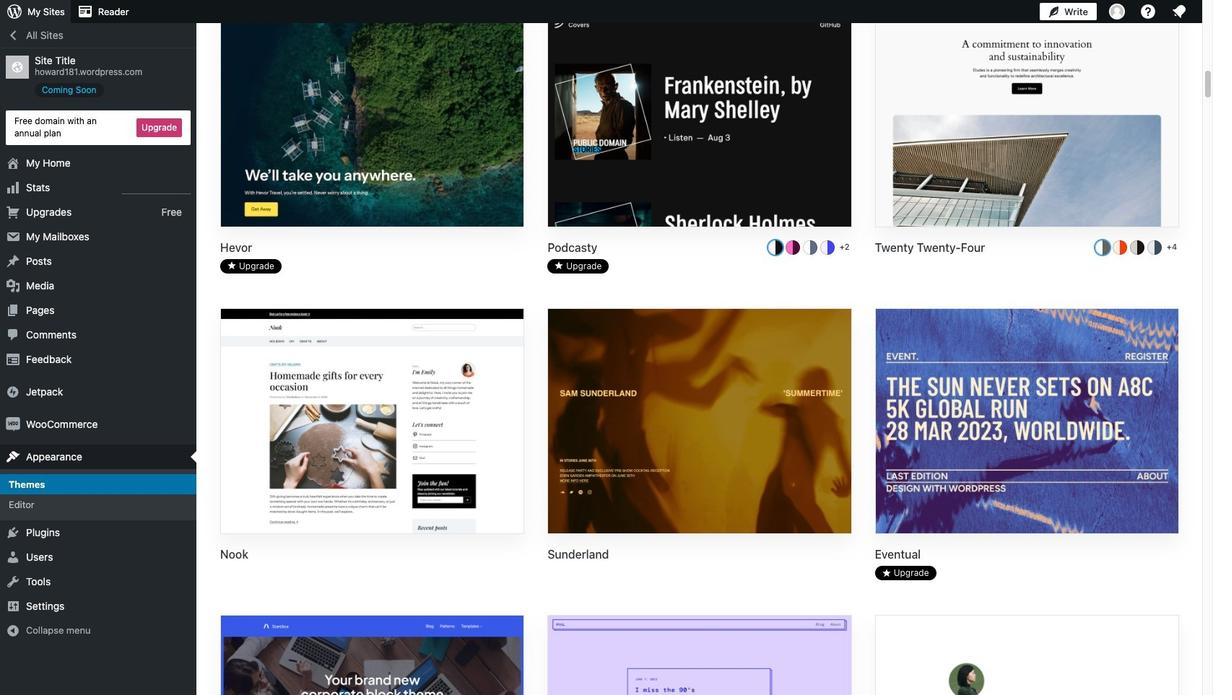 Task type: locate. For each thing, give the bounding box(es) containing it.
highest hourly views 0 image
[[122, 185, 191, 194]]

startace is your ultimate business theme design. it is pretty valuable in assisting users in building their corporate websites, being established companies, or budding startups. image
[[221, 616, 524, 695]]

img image
[[6, 385, 20, 399], [6, 417, 20, 432]]

hey is a simple personal blog theme. image
[[876, 616, 1179, 695]]

nook is a classic blogging theme offering a delightful canvas for your diy projects, delicious recipes, and creative inspirations. image
[[221, 309, 524, 536]]

sometimes your podcast episode cover arts deserve more attention than regular thumbnails offer. if you think so, then podcasty is the theme design for your podcast site. image
[[548, 1, 851, 228]]

sunderland is a simple theme that supports full-site editing. it comes with a set of minimal templates and design settings that can be manipulated through global styles. use it to build something beautiful. image
[[548, 309, 851, 536]]

1 vertical spatial img image
[[6, 417, 20, 432]]

hevor is the block remake of classic theme hever. it is a fully responsive theme, ideal for creating a strong, beautiful, online presence for your business. image
[[221, 1, 524, 228]]

0 vertical spatial img image
[[6, 385, 20, 399]]

as its name states eventual is a theme designed for events and ceremonies. it is simple, and direct allowing users to display the essence of their subject with a large artwork on the homepage. image
[[876, 309, 1179, 536]]



Task type: vqa. For each thing, say whether or not it's contained in the screenshot.
plugin icon
no



Task type: describe. For each thing, give the bounding box(es) containing it.
help image
[[1140, 3, 1157, 20]]

manage your notifications image
[[1171, 3, 1188, 20]]

twenty twenty-four is designed to be flexible, versatile and applicable to any website. its collection of templates and patterns tailor to different needs, such as presenting a business, blogging and writing or showcasing work. a multitude of possibilities open up with just a few adjustments to color and typography. twenty twenty-four comes with style variations and full page designs to help speed up the site building process, is fully compatible with the site editor, and takes advantage of new design tools introduced in wordpress 6.4. image
[[876, 1, 1179, 228]]

2 img image from the top
[[6, 417, 20, 432]]

1 img image from the top
[[6, 385, 20, 399]]

pixl is a simple yet opinionated blogging theme inspired by websites of the nineties. image
[[548, 616, 851, 695]]

my profile image
[[1109, 4, 1125, 19]]



